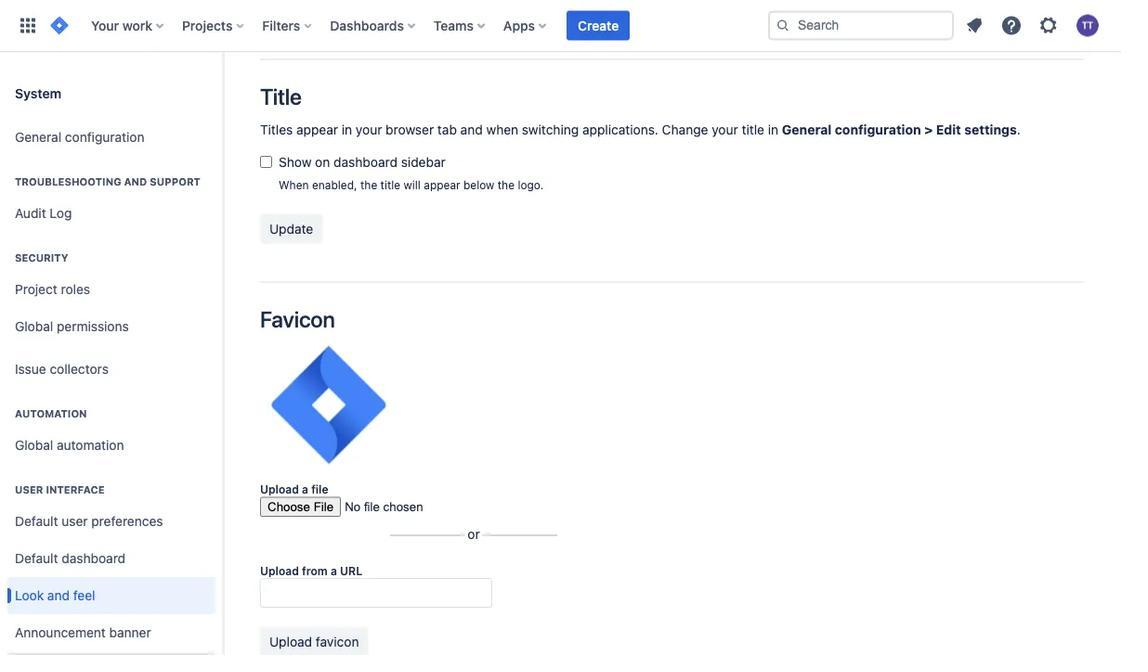 Task type: vqa. For each thing, say whether or not it's contained in the screenshot.
:face_with_monocle: image
no



Task type: locate. For each thing, give the bounding box(es) containing it.
change
[[662, 122, 708, 137]]

0 vertical spatial default
[[15, 514, 58, 530]]

project
[[15, 282, 57, 297]]

log
[[50, 206, 72, 221]]

and left feel
[[47, 588, 70, 604]]

your
[[356, 122, 382, 137], [712, 122, 738, 137]]

the
[[360, 179, 377, 192], [498, 179, 515, 192]]

configuration up troubleshooting and support
[[65, 130, 144, 145]]

import and export group
[[7, 652, 215, 656]]

appswitcher icon image
[[17, 14, 39, 37]]

edit
[[936, 122, 961, 137]]

a left the file at bottom
[[302, 483, 308, 496]]

url
[[340, 565, 362, 578]]

0 horizontal spatial your
[[356, 122, 382, 137]]

title left will
[[380, 179, 400, 192]]

titles appear in your browser tab and when switching applications. change your title in general configuration > edit settings .
[[260, 122, 1021, 137]]

global down project
[[15, 319, 53, 334]]

title
[[260, 83, 302, 109]]

project roles
[[15, 282, 90, 297]]

1 vertical spatial upload
[[260, 565, 299, 578]]

1 horizontal spatial your
[[712, 122, 738, 137]]

global for global permissions
[[15, 319, 53, 334]]

1 vertical spatial and
[[124, 176, 147, 188]]

settings
[[964, 122, 1017, 137]]

security
[[15, 252, 68, 264]]

appear right will
[[424, 179, 460, 192]]

1 vertical spatial title
[[380, 179, 400, 192]]

project roles link
[[7, 271, 215, 308]]

feel
[[73, 588, 95, 604]]

>
[[924, 122, 933, 137]]

0 vertical spatial global
[[15, 319, 53, 334]]

1 vertical spatial global
[[15, 438, 53, 453]]

settings image
[[1037, 14, 1060, 37]]

search image
[[776, 18, 790, 33]]

upload left from
[[260, 565, 299, 578]]

show on dashboard sidebar when enabled, the title will appear below the logo.
[[279, 154, 544, 192]]

dashboard inside 'user interface' group
[[62, 551, 126, 567]]

2 upload from the top
[[260, 565, 299, 578]]

or
[[467, 527, 480, 542]]

1 the from the left
[[360, 179, 377, 192]]

None submit
[[260, 0, 351, 21], [260, 214, 323, 244], [260, 628, 368, 656], [260, 0, 351, 21], [260, 214, 323, 244], [260, 628, 368, 656]]

configuration left >
[[835, 122, 921, 137]]

0 horizontal spatial dashboard
[[62, 551, 126, 567]]

user
[[62, 514, 88, 530]]

the left the logo.
[[498, 179, 515, 192]]

1 horizontal spatial appear
[[424, 179, 460, 192]]

general
[[782, 122, 832, 137], [15, 130, 61, 145]]

create
[[578, 18, 619, 33]]

title
[[742, 122, 764, 137], [380, 179, 400, 192]]

global permissions link
[[7, 308, 215, 346]]

global inside security group
[[15, 319, 53, 334]]

2 global from the top
[[15, 438, 53, 453]]

upload a file
[[260, 483, 328, 496]]

upload
[[260, 483, 299, 496], [260, 565, 299, 578]]

0 vertical spatial a
[[302, 483, 308, 496]]

1 vertical spatial dashboard
[[62, 551, 126, 567]]

1 horizontal spatial a
[[331, 565, 337, 578]]

automation
[[57, 438, 124, 453]]

your right the change
[[712, 122, 738, 137]]

filters
[[262, 18, 300, 33]]

banner
[[0, 0, 1121, 52]]

and for troubleshooting and support
[[124, 176, 147, 188]]

2 the from the left
[[498, 179, 515, 192]]

configuration inside general configuration link
[[65, 130, 144, 145]]

dashboard
[[334, 154, 397, 170], [62, 551, 126, 567]]

switching
[[522, 122, 579, 137]]

below
[[463, 179, 494, 192]]

jira software image
[[48, 14, 71, 37], [48, 14, 71, 37]]

apps button
[[498, 11, 554, 40]]

1 vertical spatial appear
[[424, 179, 460, 192]]

dashboard inside the show on dashboard sidebar when enabled, the title will appear below the logo.
[[334, 154, 397, 170]]

look
[[15, 588, 44, 604]]

troubleshooting
[[15, 176, 121, 188]]

your profile and settings image
[[1076, 14, 1099, 37]]

0 vertical spatial title
[[742, 122, 764, 137]]

default user preferences link
[[7, 503, 215, 541]]

notifications image
[[963, 14, 985, 37]]

and left support
[[124, 176, 147, 188]]

1 your from the left
[[356, 122, 382, 137]]

global
[[15, 319, 53, 334], [15, 438, 53, 453]]

and inside 'user interface' group
[[47, 588, 70, 604]]

2 default from the top
[[15, 551, 58, 567]]

on
[[315, 154, 330, 170]]

0 horizontal spatial general
[[15, 130, 61, 145]]

banner
[[109, 626, 151, 641]]

appear
[[296, 122, 338, 137], [424, 179, 460, 192]]

1 horizontal spatial the
[[498, 179, 515, 192]]

0 horizontal spatial in
[[342, 122, 352, 137]]

your left browser
[[356, 122, 382, 137]]

2 horizontal spatial and
[[460, 122, 483, 137]]

projects button
[[176, 11, 251, 40]]

applications.
[[582, 122, 658, 137]]

default up the look
[[15, 551, 58, 567]]

system
[[15, 85, 61, 101]]

global inside automation 'group'
[[15, 438, 53, 453]]

your work
[[91, 18, 152, 33]]

default down user
[[15, 514, 58, 530]]

user interface group
[[7, 464, 215, 656]]

1 upload from the top
[[260, 483, 299, 496]]

2 vertical spatial and
[[47, 588, 70, 604]]

Show on dashboard sidebar checkbox
[[260, 153, 272, 171]]

projects
[[182, 18, 233, 33]]

apps
[[503, 18, 535, 33]]

global down automation
[[15, 438, 53, 453]]

announcement banner link
[[7, 615, 215, 652]]

dashboard down default user preferences
[[62, 551, 126, 567]]

in up enabled,
[[342, 122, 352, 137]]

tab
[[437, 122, 457, 137]]

1 vertical spatial default
[[15, 551, 58, 567]]

0 vertical spatial appear
[[296, 122, 338, 137]]

and right tab on the top left
[[460, 122, 483, 137]]

in
[[342, 122, 352, 137], [768, 122, 778, 137]]

0 horizontal spatial the
[[360, 179, 377, 192]]

1 horizontal spatial dashboard
[[334, 154, 397, 170]]

global automation link
[[7, 427, 215, 464]]

0 vertical spatial dashboard
[[334, 154, 397, 170]]

1 in from the left
[[342, 122, 352, 137]]

0 horizontal spatial title
[[380, 179, 400, 192]]

favicon
[[260, 306, 335, 332]]

title inside the show on dashboard sidebar when enabled, the title will appear below the logo.
[[380, 179, 400, 192]]

teams button
[[428, 11, 492, 40]]

the right enabled,
[[360, 179, 377, 192]]

1 horizontal spatial in
[[768, 122, 778, 137]]

default
[[15, 514, 58, 530], [15, 551, 58, 567]]

issue
[[15, 362, 46, 377]]

configuration
[[835, 122, 921, 137], [65, 130, 144, 145]]

a
[[302, 483, 308, 496], [331, 565, 337, 578]]

a left url
[[331, 565, 337, 578]]

browser
[[386, 122, 434, 137]]

and
[[460, 122, 483, 137], [124, 176, 147, 188], [47, 588, 70, 604]]

in right the change
[[768, 122, 778, 137]]

appear up on
[[296, 122, 338, 137]]

dashboard up enabled,
[[334, 154, 397, 170]]

and inside group
[[124, 176, 147, 188]]

0 horizontal spatial configuration
[[65, 130, 144, 145]]

0 horizontal spatial and
[[47, 588, 70, 604]]

issue collectors link
[[7, 351, 215, 388]]

upload left the file at bottom
[[260, 483, 299, 496]]

0 vertical spatial upload
[[260, 483, 299, 496]]

1 default from the top
[[15, 514, 58, 530]]

1 horizontal spatial and
[[124, 176, 147, 188]]

1 global from the top
[[15, 319, 53, 334]]

title right the change
[[742, 122, 764, 137]]



Task type: describe. For each thing, give the bounding box(es) containing it.
global automation
[[15, 438, 124, 453]]

your
[[91, 18, 119, 33]]

default dashboard
[[15, 551, 126, 567]]

preferences
[[91, 514, 163, 530]]

security group
[[7, 232, 215, 351]]

audit
[[15, 206, 46, 221]]

user
[[15, 484, 43, 496]]

interface
[[46, 484, 105, 496]]

announcement banner
[[15, 626, 151, 641]]

banner containing your work
[[0, 0, 1121, 52]]

general configuration link
[[7, 119, 215, 156]]

Upload from a URL text field
[[260, 579, 492, 608]]

general configuration
[[15, 130, 144, 145]]

primary element
[[11, 0, 768, 52]]

0 vertical spatial and
[[460, 122, 483, 137]]

0 horizontal spatial appear
[[296, 122, 338, 137]]

automation group
[[7, 388, 215, 470]]

collectors
[[50, 362, 109, 377]]

dashboards
[[330, 18, 404, 33]]

1 horizontal spatial general
[[782, 122, 832, 137]]

.
[[1017, 122, 1021, 137]]

2 in from the left
[[768, 122, 778, 137]]

dashboards button
[[324, 11, 422, 40]]

filters button
[[257, 11, 319, 40]]

and for look and feel
[[47, 588, 70, 604]]

from
[[302, 565, 328, 578]]

help image
[[1000, 14, 1023, 37]]

1 vertical spatial a
[[331, 565, 337, 578]]

will
[[404, 179, 421, 192]]

default for default dashboard
[[15, 551, 58, 567]]

appear inside the show on dashboard sidebar when enabled, the title will appear below the logo.
[[424, 179, 460, 192]]

Upload a file file field
[[260, 497, 495, 517]]

issue collectors
[[15, 362, 109, 377]]

troubleshooting and support group
[[7, 156, 215, 238]]

1 horizontal spatial configuration
[[835, 122, 921, 137]]

file
[[311, 483, 328, 496]]

sidebar navigation image
[[202, 74, 243, 111]]

1 horizontal spatial title
[[742, 122, 764, 137]]

Search field
[[768, 11, 954, 40]]

audit log link
[[7, 195, 215, 232]]

upload for upload from a url
[[260, 565, 299, 578]]

upload from a url
[[260, 565, 362, 578]]

global permissions
[[15, 319, 129, 334]]

when
[[279, 179, 309, 192]]

user interface
[[15, 484, 105, 496]]

default for default user preferences
[[15, 514, 58, 530]]

support
[[150, 176, 201, 188]]

when
[[486, 122, 518, 137]]

global for global automation
[[15, 438, 53, 453]]

enabled,
[[312, 179, 357, 192]]

permissions
[[57, 319, 129, 334]]

teams
[[434, 18, 474, 33]]

titles
[[260, 122, 293, 137]]

0 horizontal spatial a
[[302, 483, 308, 496]]

2 your from the left
[[712, 122, 738, 137]]

work
[[122, 18, 152, 33]]

sidebar
[[401, 154, 446, 170]]

troubleshooting and support
[[15, 176, 201, 188]]

look and feel link
[[7, 578, 215, 615]]

automation
[[15, 408, 87, 420]]

default user preferences
[[15, 514, 163, 530]]

show
[[279, 154, 312, 170]]

default dashboard link
[[7, 541, 215, 578]]

your work button
[[85, 11, 171, 40]]

look and feel
[[15, 588, 95, 604]]

create button
[[567, 11, 630, 40]]

audit log
[[15, 206, 72, 221]]

logo.
[[518, 179, 544, 192]]

roles
[[61, 282, 90, 297]]

upload for upload a file
[[260, 483, 299, 496]]

announcement
[[15, 626, 106, 641]]



